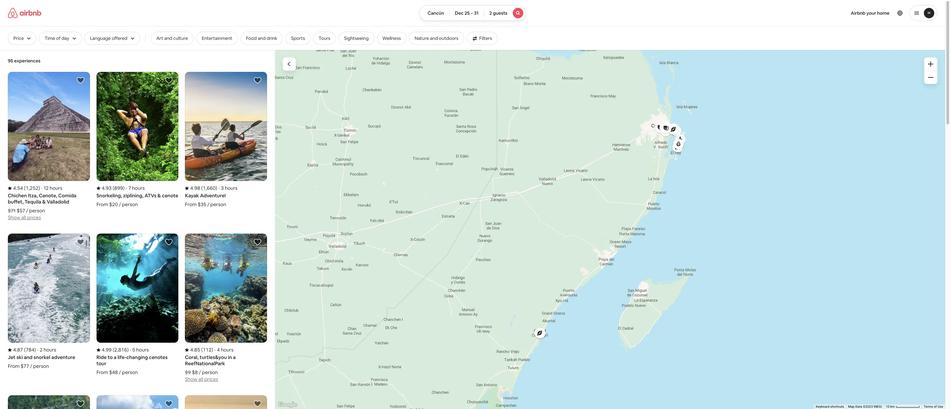 Task type: describe. For each thing, give the bounding box(es) containing it.
· for · 7 hours
[[126, 185, 127, 192]]

none search field containing cancún
[[419, 5, 526, 21]]

2 guests
[[489, 10, 508, 16]]

$8
[[192, 370, 198, 376]]

4.85 out of 5 average rating,  112 reviews image
[[185, 347, 213, 354]]

keyboard shortcuts
[[816, 406, 844, 409]]

home
[[877, 10, 890, 16]]

dec
[[455, 10, 464, 16]]

2 inside button
[[489, 10, 492, 16]]

from inside snorkeling, ziplining, atvs & cenote from $20 / person
[[96, 202, 108, 208]]

airbnb
[[851, 10, 866, 16]]

a inside coral, turtles&you in a reefnationalpark $9 $8 / person show all prices
[[233, 355, 236, 361]]

4.99
[[102, 347, 112, 354]]

valladolid
[[47, 199, 69, 205]]

person inside jet ski and snorkel adventure from $77 / person
[[33, 364, 49, 370]]

(2,816)
[[113, 347, 129, 354]]

a inside ride to a life-changing cenotes tour from $48 / person
[[114, 355, 116, 361]]

wellness
[[383, 35, 401, 41]]

ride
[[96, 355, 107, 361]]

person inside ride to a life-changing cenotes tour from $48 / person
[[122, 370, 138, 376]]

hours for · 4 hours
[[221, 347, 234, 354]]

Sightseeing button
[[339, 32, 374, 45]]

profile element
[[534, 0, 938, 26]]

atvs
[[145, 193, 156, 199]]

$9
[[185, 370, 191, 376]]

$35
[[198, 202, 206, 208]]

guests
[[493, 10, 508, 16]]

· 5 hours
[[130, 347, 149, 354]]

$20
[[109, 202, 118, 208]]

snorkeling,
[[96, 193, 122, 199]]

Art and culture button
[[151, 32, 194, 45]]

· 12 hours
[[41, 185, 62, 192]]

4.85
[[190, 347, 200, 354]]

food
[[246, 35, 257, 41]]

$71
[[8, 208, 16, 214]]

kayak
[[185, 193, 199, 199]]

from inside jet ski and snorkel adventure from $77 / person
[[8, 364, 20, 370]]

(1,252)
[[24, 185, 40, 192]]

google image
[[277, 401, 298, 410]]

filters
[[479, 35, 492, 41]]

· 2 hours
[[37, 347, 56, 354]]

4
[[217, 347, 220, 354]]

and for food
[[258, 35, 266, 41]]

language offered
[[90, 35, 127, 41]]

95
[[8, 58, 13, 64]]

10
[[886, 406, 890, 409]]

reefnationalpark
[[185, 361, 225, 367]]

jet
[[8, 355, 15, 361]]

hours for · 7 hours
[[132, 185, 145, 192]]

terms of use
[[924, 406, 943, 409]]

price
[[13, 35, 24, 41]]

of for day
[[56, 35, 61, 41]]

/ inside coral, turtles&you in a reefnationalpark $9 $8 / person show all prices
[[199, 370, 201, 376]]

time of day
[[45, 35, 69, 41]]

/ inside kayak adventure! from $35 / person
[[207, 202, 209, 208]]

& inside snorkeling, ziplining, atvs & cenote from $20 / person
[[157, 193, 161, 199]]

show inside coral, turtles&you in a reefnationalpark $9 $8 / person show all prices
[[185, 377, 197, 383]]

10 km button
[[884, 405, 922, 410]]

ski
[[16, 355, 23, 361]]

©2023
[[863, 406, 873, 409]]

· for · 2 hours
[[37, 347, 38, 354]]

· for · 5 hours
[[130, 347, 131, 354]]

cenote
[[162, 193, 178, 199]]

coral, turtles&you in a reefnationalpark $9 $8 / person show all prices
[[185, 355, 236, 383]]

4.87 (784)
[[13, 347, 36, 354]]

show all prices button for all
[[185, 376, 218, 383]]

keyboard shortcuts button
[[816, 405, 844, 410]]

· for · 3 hours
[[219, 185, 220, 192]]

25
[[465, 10, 470, 16]]

2 guests button
[[484, 5, 526, 21]]

kayak adventure! group
[[185, 72, 267, 208]]

sports
[[291, 35, 305, 41]]

add to wishlist image for 2 hours
[[76, 239, 84, 247]]

art
[[156, 35, 163, 41]]

person inside chichen itza, cenote, comida buffet, tequila & valladolid $71 $57 / person show all prices
[[29, 208, 45, 214]]

person inside snorkeling, ziplining, atvs & cenote from $20 / person
[[122, 202, 138, 208]]

time of day button
[[39, 32, 82, 45]]

cenotes
[[149, 355, 168, 361]]

your
[[867, 10, 876, 16]]

Sports button
[[286, 32, 311, 45]]

time
[[45, 35, 55, 41]]

· 7 hours
[[126, 185, 145, 192]]

4.87 out of 5 average rating,  784 reviews image
[[8, 347, 36, 354]]

4.54
[[13, 185, 23, 192]]

chichen itza, cenote, comida buffet, tequila & valladolid $71 $57 / person show all prices
[[8, 193, 76, 221]]

· 3 hours
[[219, 185, 238, 192]]

4.98 (1,660)
[[190, 185, 217, 192]]

google map
showing 20 experiences. region
[[275, 50, 945, 410]]

Wellness button
[[377, 32, 407, 45]]

price button
[[8, 32, 36, 45]]

add to wishlist image for 12 hours
[[76, 77, 84, 84]]

comida
[[58, 193, 76, 199]]

from inside ride to a life-changing cenotes tour from $48 / person
[[96, 370, 108, 376]]

/ inside ride to a life-changing cenotes tour from $48 / person
[[119, 370, 121, 376]]

4.93
[[102, 185, 112, 192]]

cancún button
[[419, 5, 450, 21]]

4.93 (899)
[[102, 185, 125, 192]]

cenote,
[[39, 193, 57, 199]]

art and culture
[[156, 35, 188, 41]]

ride to a life-changing cenotes tour group
[[96, 234, 179, 376]]

Food and drink button
[[240, 32, 283, 45]]

km
[[891, 406, 895, 409]]

· for · 4 hours
[[215, 347, 216, 354]]

drink
[[267, 35, 277, 41]]

4.98
[[190, 185, 200, 192]]

kayak adventure! from $35 / person
[[185, 193, 226, 208]]

show inside chichen itza, cenote, comida buffet, tequila & valladolid $71 $57 / person show all prices
[[8, 215, 20, 221]]



Task type: locate. For each thing, give the bounding box(es) containing it.
1 horizontal spatial all
[[198, 377, 203, 383]]

Nature and outdoors button
[[409, 32, 464, 45]]

12
[[44, 185, 49, 192]]

· left 7
[[126, 185, 127, 192]]

and left drink
[[258, 35, 266, 41]]

· left 5
[[130, 347, 131, 354]]

4.87
[[13, 347, 23, 354]]

person down ziplining,
[[122, 202, 138, 208]]

tour
[[96, 361, 106, 367]]

itza,
[[28, 193, 38, 199]]

/ right $20
[[119, 202, 121, 208]]

and for nature
[[430, 35, 438, 41]]

food and drink
[[246, 35, 277, 41]]

and down (784)
[[24, 355, 33, 361]]

· left 4
[[215, 347, 216, 354]]

/ right $57
[[26, 208, 28, 214]]

add to wishlist image inside "snorkeling, ziplining, atvs & cenote" group
[[165, 77, 173, 84]]

add to wishlist image
[[165, 239, 173, 247], [254, 239, 262, 247], [76, 401, 84, 409], [165, 401, 173, 409], [254, 401, 262, 409]]

1 vertical spatial prices
[[204, 377, 218, 383]]

Entertainment button
[[196, 32, 238, 45]]

snorkeling, ziplining, atvs & cenote group
[[96, 72, 179, 208]]

0 vertical spatial show all prices button
[[8, 214, 41, 221]]

day
[[62, 35, 69, 41]]

person down the snorkel
[[33, 364, 49, 370]]

and inside button
[[430, 35, 438, 41]]

4.93 out of 5 average rating,  899 reviews image
[[96, 185, 125, 192]]

from down tour
[[96, 370, 108, 376]]

all inside chichen itza, cenote, comida buffet, tequila & valladolid $71 $57 / person show all prices
[[21, 215, 26, 221]]

ziplining,
[[123, 193, 144, 199]]

hours inside jet ski and snorkel adventure group
[[44, 347, 56, 354]]

4.85 (112)
[[190, 347, 213, 354]]

0 horizontal spatial show all prices button
[[8, 214, 41, 221]]

show down $9
[[185, 377, 197, 383]]

of left day
[[56, 35, 61, 41]]

hours for · 12 hours
[[50, 185, 62, 192]]

hours for · 5 hours
[[136, 347, 149, 354]]

buffet,
[[8, 199, 24, 205]]

/ right $48
[[119, 370, 121, 376]]

(784)
[[24, 347, 36, 354]]

of for use
[[934, 406, 937, 409]]

1 a from the left
[[114, 355, 116, 361]]

person down 'tequila'
[[29, 208, 45, 214]]

and inside jet ski and snorkel adventure from $77 / person
[[24, 355, 33, 361]]

hours right 3
[[225, 185, 238, 192]]

1 vertical spatial show all prices button
[[185, 376, 218, 383]]

show down $71
[[8, 215, 20, 221]]

/ right $77 at the left
[[30, 364, 32, 370]]

· inside ride to a life-changing cenotes tour group
[[130, 347, 131, 354]]

experiences
[[14, 58, 40, 64]]

data
[[856, 406, 862, 409]]

/
[[119, 202, 121, 208], [207, 202, 209, 208], [26, 208, 28, 214], [30, 364, 32, 370], [119, 370, 121, 376], [199, 370, 201, 376]]

31
[[474, 10, 479, 16]]

–
[[471, 10, 473, 16]]

$77
[[21, 364, 29, 370]]

show all prices button inside coral, turtles&you in a reefnationalpark group
[[185, 376, 218, 383]]

person inside coral, turtles&you in a reefnationalpark $9 $8 / person show all prices
[[202, 370, 218, 376]]

& right 'tequila'
[[42, 199, 46, 205]]

7
[[128, 185, 131, 192]]

culture
[[173, 35, 188, 41]]

1 horizontal spatial &
[[157, 193, 161, 199]]

0 vertical spatial 2
[[489, 10, 492, 16]]

/ inside chichen itza, cenote, comida buffet, tequila & valladolid $71 $57 / person show all prices
[[26, 208, 28, 214]]

sightseeing
[[344, 35, 369, 41]]

terms
[[924, 406, 933, 409]]

hours inside kayak adventure! group
[[225, 185, 238, 192]]

entertainment
[[202, 35, 232, 41]]

0 horizontal spatial 2
[[40, 347, 43, 354]]

person down the reefnationalpark
[[202, 370, 218, 376]]

add to wishlist image inside chichen itza, cenote, comida buffet, tequila & valladolid group
[[76, 77, 84, 84]]

airbnb your home
[[851, 10, 890, 16]]

show all prices button down the reefnationalpark
[[185, 376, 218, 383]]

hours inside "snorkeling, ziplining, atvs & cenote" group
[[132, 185, 145, 192]]

cancún
[[428, 10, 444, 16]]

$48
[[109, 370, 118, 376]]

3
[[221, 185, 224, 192]]

from
[[96, 202, 108, 208], [185, 202, 197, 208], [8, 364, 20, 370], [96, 370, 108, 376]]

use
[[938, 406, 943, 409]]

and right nature
[[430, 35, 438, 41]]

turtles&you
[[200, 355, 227, 361]]

show all prices button inside chichen itza, cenote, comida buffet, tequila & valladolid group
[[8, 214, 41, 221]]

· 4 hours
[[215, 347, 234, 354]]

from down jet on the left of the page
[[8, 364, 20, 370]]

0 vertical spatial show
[[8, 215, 20, 221]]

hours inside chichen itza, cenote, comida buffet, tequila & valladolid group
[[50, 185, 62, 192]]

(1,660)
[[201, 185, 217, 192]]

a
[[114, 355, 116, 361], [233, 355, 236, 361]]

all inside coral, turtles&you in a reefnationalpark $9 $8 / person show all prices
[[198, 377, 203, 383]]

$57
[[17, 208, 25, 214]]

to
[[108, 355, 113, 361]]

and inside 'button'
[[164, 35, 172, 41]]

a right in
[[233, 355, 236, 361]]

0 vertical spatial all
[[21, 215, 26, 221]]

1 horizontal spatial a
[[233, 355, 236, 361]]

None search field
[[419, 5, 526, 21]]

95 experiences
[[8, 58, 40, 64]]

and for art
[[164, 35, 172, 41]]

hours
[[50, 185, 62, 192], [132, 185, 145, 192], [225, 185, 238, 192], [44, 347, 56, 354], [136, 347, 149, 354], [221, 347, 234, 354]]

show all prices button
[[8, 214, 41, 221], [185, 376, 218, 383]]

hours right 5
[[136, 347, 149, 354]]

0 horizontal spatial prices
[[27, 215, 41, 221]]

1 vertical spatial show
[[185, 377, 197, 383]]

& inside chichen itza, cenote, comida buffet, tequila & valladolid $71 $57 / person show all prices
[[42, 199, 46, 205]]

add to wishlist image for 3 hours
[[254, 77, 262, 84]]

coral, turtles&you in a reefnationalpark group
[[185, 234, 267, 383]]

4.54 (1,252)
[[13, 185, 40, 192]]

person inside kayak adventure! from $35 / person
[[210, 202, 226, 208]]

hours inside coral, turtles&you in a reefnationalpark group
[[221, 347, 234, 354]]

/ inside snorkeling, ziplining, atvs & cenote from $20 / person
[[119, 202, 121, 208]]

/ inside jet ski and snorkel adventure from $77 / person
[[30, 364, 32, 370]]

adventure!
[[200, 193, 226, 199]]

2 left guests
[[489, 10, 492, 16]]

· inside "snorkeling, ziplining, atvs & cenote" group
[[126, 185, 127, 192]]

show all prices button down 'tequila'
[[8, 214, 41, 221]]

0 horizontal spatial of
[[56, 35, 61, 41]]

1 vertical spatial 2
[[40, 347, 43, 354]]

add to wishlist image
[[76, 77, 84, 84], [165, 77, 173, 84], [254, 77, 262, 84], [76, 239, 84, 247]]

add to wishlist image inside jet ski and snorkel adventure group
[[76, 239, 84, 247]]

· left 3
[[219, 185, 220, 192]]

2 up the snorkel
[[40, 347, 43, 354]]

jet ski and snorkel adventure group
[[8, 234, 90, 370]]

keyboard
[[816, 406, 830, 409]]

offered
[[112, 35, 127, 41]]

show all prices button for /
[[8, 214, 41, 221]]

2
[[489, 10, 492, 16], [40, 347, 43, 354]]

· inside chichen itza, cenote, comida buffet, tequila & valladolid group
[[41, 185, 43, 192]]

1 vertical spatial all
[[198, 377, 203, 383]]

· inside kayak adventure! group
[[219, 185, 220, 192]]

(112)
[[201, 347, 213, 354]]

· inside coral, turtles&you in a reefnationalpark group
[[215, 347, 216, 354]]

map
[[848, 406, 855, 409]]

of
[[56, 35, 61, 41], [934, 406, 937, 409]]

tequila
[[25, 199, 41, 205]]

person right $48
[[122, 370, 138, 376]]

all down $57
[[21, 215, 26, 221]]

hours inside ride to a life-changing cenotes tour group
[[136, 347, 149, 354]]

1 horizontal spatial of
[[934, 406, 937, 409]]

person
[[122, 202, 138, 208], [210, 202, 226, 208], [29, 208, 45, 214], [33, 364, 49, 370], [122, 370, 138, 376], [202, 370, 218, 376]]

& right the atvs
[[157, 193, 161, 199]]

(899)
[[113, 185, 125, 192]]

0 vertical spatial prices
[[27, 215, 41, 221]]

0 horizontal spatial &
[[42, 199, 46, 205]]

prices inside coral, turtles&you in a reefnationalpark $9 $8 / person show all prices
[[204, 377, 218, 383]]

ride to a life-changing cenotes tour from $48 / person
[[96, 355, 168, 376]]

of left use
[[934, 406, 937, 409]]

and
[[164, 35, 172, 41], [258, 35, 266, 41], [430, 35, 438, 41], [24, 355, 33, 361]]

4.99 out of 5 average rating,  2,816 reviews image
[[96, 347, 129, 354]]

0 horizontal spatial all
[[21, 215, 26, 221]]

0 horizontal spatial a
[[114, 355, 116, 361]]

10 km
[[886, 406, 896, 409]]

from down kayak
[[185, 202, 197, 208]]

hours up in
[[221, 347, 234, 354]]

coral,
[[185, 355, 199, 361]]

all down the reefnationalpark
[[198, 377, 203, 383]]

5
[[132, 347, 135, 354]]

/ right $8
[[199, 370, 201, 376]]

and right art
[[164, 35, 172, 41]]

· left 12
[[41, 185, 43, 192]]

prices inside chichen itza, cenote, comida buffet, tequila & valladolid $71 $57 / person show all prices
[[27, 215, 41, 221]]

1 horizontal spatial 2
[[489, 10, 492, 16]]

4.99 (2,816)
[[102, 347, 129, 354]]

nature
[[415, 35, 429, 41]]

in
[[228, 355, 232, 361]]

· inside jet ski and snorkel adventure group
[[37, 347, 38, 354]]

shortcuts
[[831, 406, 844, 409]]

· for · 12 hours
[[41, 185, 43, 192]]

jet ski and snorkel adventure from $77 / person
[[8, 355, 75, 370]]

zoom in image
[[928, 62, 934, 67]]

snorkel
[[34, 355, 50, 361]]

1 vertical spatial of
[[934, 406, 937, 409]]

of inside dropdown button
[[56, 35, 61, 41]]

/ right $35
[[207, 202, 209, 208]]

add to wishlist image for 7 hours
[[165, 77, 173, 84]]

dec 25 – 31
[[455, 10, 479, 16]]

prices down 'tequila'
[[27, 215, 41, 221]]

life-
[[118, 355, 126, 361]]

language offered button
[[84, 32, 140, 45]]

hours up the snorkel
[[44, 347, 56, 354]]

4.98 out of 5 average rating,  1,660 reviews image
[[185, 185, 217, 192]]

hours for · 3 hours
[[225, 185, 238, 192]]

0 horizontal spatial show
[[8, 215, 20, 221]]

· right (784)
[[37, 347, 38, 354]]

zoom out image
[[928, 75, 934, 80]]

add to wishlist image inside kayak adventure! group
[[254, 77, 262, 84]]

hours right 12
[[50, 185, 62, 192]]

chichen
[[8, 193, 27, 199]]

4.54 out of 5 average rating,  1,252 reviews image
[[8, 185, 40, 192]]

person down adventure! on the left top of page
[[210, 202, 226, 208]]

1 horizontal spatial prices
[[204, 377, 218, 383]]

chichen itza, cenote, comida buffet, tequila & valladolid group
[[8, 72, 90, 221]]

and inside button
[[258, 35, 266, 41]]

1 horizontal spatial show all prices button
[[185, 376, 218, 383]]

prices down the reefnationalpark
[[204, 377, 218, 383]]

airbnb your home link
[[847, 6, 894, 20]]

Tours button
[[313, 32, 336, 45]]

1 horizontal spatial show
[[185, 377, 197, 383]]

from left $20
[[96, 202, 108, 208]]

0 vertical spatial of
[[56, 35, 61, 41]]

a right to
[[114, 355, 116, 361]]

snorkeling, ziplining, atvs & cenote from $20 / person
[[96, 193, 178, 208]]

2 a from the left
[[233, 355, 236, 361]]

dec 25 – 31 button
[[449, 5, 484, 21]]

2 inside jet ski and snorkel adventure group
[[40, 347, 43, 354]]

filters button
[[467, 32, 498, 45]]

hours for · 2 hours
[[44, 347, 56, 354]]

from inside kayak adventure! from $35 / person
[[185, 202, 197, 208]]

tours
[[319, 35, 330, 41]]

adventure
[[51, 355, 75, 361]]

hours right 7
[[132, 185, 145, 192]]

add to wishlist image inside coral, turtles&you in a reefnationalpark group
[[254, 239, 262, 247]]



Task type: vqa. For each thing, say whether or not it's contained in the screenshot.
Jet
yes



